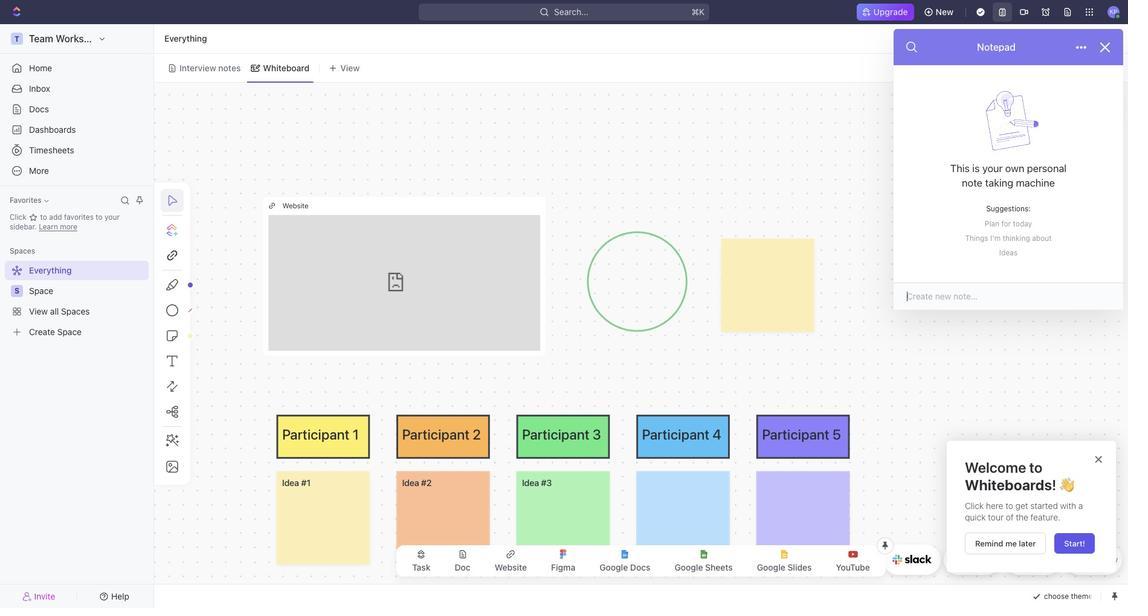 Task type: vqa. For each thing, say whether or not it's contained in the screenshot.
Google Slides
yes



Task type: locate. For each thing, give the bounding box(es) containing it.
to up of
[[1006, 501, 1014, 511]]

google inside google sheets button
[[675, 563, 703, 573]]

task button
[[403, 550, 440, 574]]

1 horizontal spatial view
[[341, 63, 360, 73]]

your
[[983, 163, 1003, 175], [105, 213, 120, 222]]

2 google from the left
[[675, 563, 703, 573]]

0 vertical spatial view
[[341, 63, 360, 73]]

1 vertical spatial everything
[[29, 265, 72, 276]]

click for click
[[10, 213, 29, 222]]

click up sidebar.
[[10, 213, 29, 222]]

73%
[[1014, 99, 1031, 109]]

things
[[966, 234, 989, 243]]

0 horizontal spatial docs
[[29, 104, 49, 114]]

google left slides
[[757, 563, 786, 573]]

sidebar navigation
[[0, 24, 157, 609]]

your inside 'to add favorites to your sidebar.'
[[105, 213, 120, 222]]

👋
[[1060, 477, 1075, 494]]

plan
[[985, 220, 1000, 229]]

google sheets
[[675, 563, 733, 573]]

ideas
[[1000, 249, 1018, 258]]

add
[[1050, 63, 1064, 72]]

spaces down sidebar.
[[10, 247, 35, 256]]

invite
[[34, 592, 55, 602]]

everything link up space link
[[5, 261, 146, 281]]

1 vertical spatial website
[[495, 563, 527, 573]]

note
[[963, 177, 983, 189]]

1 horizontal spatial docs
[[631, 563, 651, 573]]

1 vertical spatial docs
[[631, 563, 651, 573]]

website button
[[485, 550, 537, 574]]

1 horizontal spatial space
[[57, 327, 82, 337]]

1 horizontal spatial everything
[[164, 33, 207, 44]]

task left doc
[[412, 563, 431, 573]]

space down view all spaces link
[[57, 327, 82, 337]]

1 vertical spatial task
[[412, 563, 431, 573]]

0 vertical spatial your
[[983, 163, 1003, 175]]

view all spaces
[[29, 307, 90, 317]]

search...
[[554, 7, 589, 17]]

0 vertical spatial task
[[1066, 63, 1082, 72]]

click here to get started with a quick tour of the feature.
[[965, 501, 1086, 523]]

0 horizontal spatial everything link
[[5, 261, 146, 281]]

the
[[1016, 513, 1029, 523]]

click
[[10, 213, 29, 222], [965, 501, 984, 511]]

!
[[1053, 477, 1057, 494]]

learn more
[[39, 222, 77, 232]]

home link
[[5, 59, 149, 78]]

i'm
[[991, 234, 1001, 243]]

inbox link
[[5, 79, 149, 99]]

timesheets
[[29, 145, 74, 155]]

your right favorites
[[105, 213, 120, 222]]

csv
[[1105, 557, 1119, 565]]

customize
[[991, 63, 1033, 73]]

tree inside sidebar navigation
[[5, 261, 149, 342]]

dialog containing ×
[[947, 441, 1117, 573]]

0 horizontal spatial space
[[29, 286, 53, 296]]

your inside "this is your own personal note taking machine"
[[983, 163, 1003, 175]]

spaces up create space link
[[61, 307, 90, 317]]

google docs
[[600, 563, 651, 573]]

1 vertical spatial click
[[965, 501, 984, 511]]

1 vertical spatial your
[[105, 213, 120, 222]]

get
[[1016, 501, 1029, 511]]

click inside sidebar navigation
[[10, 213, 29, 222]]

1 horizontal spatial google
[[675, 563, 703, 573]]

space right space, , element
[[29, 286, 53, 296]]

home
[[29, 63, 52, 73]]

1 horizontal spatial everything link
[[161, 31, 210, 46]]

help
[[111, 592, 129, 602]]

learn
[[39, 222, 58, 232]]

everything up all
[[29, 265, 72, 276]]

new button
[[919, 2, 961, 22]]

3 google from the left
[[757, 563, 786, 573]]

everything up interview
[[164, 33, 207, 44]]

about
[[1033, 234, 1052, 243]]

0 horizontal spatial view
[[29, 307, 48, 317]]

0 horizontal spatial spaces
[[10, 247, 35, 256]]

google for google sheets
[[675, 563, 703, 573]]

0 horizontal spatial website
[[283, 202, 309, 210]]

dialog
[[947, 441, 1117, 573]]

your up taking
[[983, 163, 1003, 175]]

0 vertical spatial click
[[10, 213, 29, 222]]

figma
[[551, 563, 576, 573]]

today
[[1014, 220, 1033, 229]]

favorites
[[10, 196, 41, 205]]

0 horizontal spatial everything
[[29, 265, 72, 276]]

2 horizontal spatial google
[[757, 563, 786, 573]]

google
[[600, 563, 628, 573], [675, 563, 703, 573], [757, 563, 786, 573]]

to inside welcome to whiteboards ! 👋
[[1030, 459, 1043, 476]]

0 vertical spatial docs
[[29, 104, 49, 114]]

google inside google docs button
[[600, 563, 628, 573]]

here
[[987, 501, 1004, 511]]

feature.
[[1031, 513, 1061, 523]]

google for google slides
[[757, 563, 786, 573]]

view button
[[325, 54, 426, 82]]

add
[[49, 213, 62, 222]]

everything link up interview
[[161, 31, 210, 46]]

task inside "button"
[[412, 563, 431, 573]]

add task button
[[1045, 61, 1086, 75]]

thinking
[[1003, 234, 1031, 243]]

google right figma
[[600, 563, 628, 573]]

click up quick
[[965, 501, 984, 511]]

click inside click here to get started with a quick tour of the feature.
[[965, 501, 984, 511]]

remind me later button
[[965, 533, 1047, 555]]

taking
[[986, 177, 1014, 189]]

quick
[[965, 513, 986, 523]]

kp button
[[1105, 2, 1124, 22]]

everything
[[164, 33, 207, 44], [29, 265, 72, 276]]

task
[[1066, 63, 1082, 72], [412, 563, 431, 573]]

view inside button
[[341, 63, 360, 73]]

tree containing everything
[[5, 261, 149, 342]]

share
[[1094, 33, 1117, 44]]

start! button
[[1055, 534, 1095, 554]]

whiteboards
[[965, 477, 1053, 494]]

1 google from the left
[[600, 563, 628, 573]]

1 horizontal spatial your
[[983, 163, 1003, 175]]

1 horizontal spatial website
[[495, 563, 527, 573]]

1 horizontal spatial task
[[1066, 63, 1082, 72]]

dashboards link
[[5, 120, 149, 140]]

sidebar.
[[10, 222, 37, 232]]

0 horizontal spatial task
[[412, 563, 431, 573]]

google for google docs
[[600, 563, 628, 573]]

0 horizontal spatial google
[[600, 563, 628, 573]]

× button
[[1095, 450, 1103, 467]]

google inside button
[[757, 563, 786, 573]]

website
[[283, 202, 309, 210], [495, 563, 527, 573]]

1 horizontal spatial spaces
[[61, 307, 90, 317]]

machine
[[1017, 177, 1056, 189]]

1 vertical spatial space
[[57, 327, 82, 337]]

&
[[1098, 557, 1103, 565]]

0 vertical spatial spaces
[[10, 247, 35, 256]]

new
[[936, 7, 954, 17]]

1 vertical spatial spaces
[[61, 307, 90, 317]]

view inside sidebar navigation
[[29, 307, 48, 317]]

notes
[[219, 63, 241, 73]]

0 horizontal spatial your
[[105, 213, 120, 222]]

more button
[[5, 161, 149, 181]]

excel
[[1079, 557, 1096, 565]]

0 horizontal spatial click
[[10, 213, 29, 222]]

tree
[[5, 261, 149, 342]]

task right add
[[1066, 63, 1082, 72]]

to up whiteboards
[[1030, 459, 1043, 476]]

0 vertical spatial website
[[283, 202, 309, 210]]

a
[[1079, 501, 1084, 511]]

1 vertical spatial everything link
[[5, 261, 146, 281]]

google left sheets
[[675, 563, 703, 573]]

1 vertical spatial view
[[29, 307, 48, 317]]

1 horizontal spatial click
[[965, 501, 984, 511]]

interview notes link
[[177, 60, 241, 76]]

0 vertical spatial everything link
[[161, 31, 210, 46]]

later
[[1020, 539, 1036, 549]]



Task type: describe. For each thing, give the bounding box(es) containing it.
create space
[[29, 327, 82, 337]]

remind me later
[[976, 539, 1036, 549]]

view button
[[325, 60, 364, 76]]

with
[[1061, 501, 1077, 511]]

sheets
[[706, 563, 733, 573]]

youtube button
[[827, 550, 880, 574]]

excel & csv
[[1079, 557, 1119, 565]]

×
[[1095, 450, 1103, 467]]

73% button
[[1012, 97, 1033, 111]]

upgrade link
[[857, 4, 915, 21]]

interview notes
[[180, 63, 241, 73]]

more
[[29, 166, 49, 176]]

all
[[50, 307, 59, 317]]

inbox
[[29, 83, 50, 94]]

0 vertical spatial space
[[29, 286, 53, 296]]

start!
[[1065, 539, 1086, 549]]

add task
[[1050, 63, 1082, 72]]

to up 'learn'
[[40, 213, 47, 222]]

google sheets button
[[665, 550, 743, 574]]

docs inside sidebar navigation
[[29, 104, 49, 114]]

timesheets link
[[5, 141, 149, 160]]

interview
[[180, 63, 216, 73]]

workspace
[[56, 33, 106, 44]]

share button
[[1086, 29, 1124, 48]]

google slides
[[757, 563, 812, 573]]

excel & csv link
[[1065, 545, 1123, 576]]

for
[[1002, 220, 1012, 229]]

personal
[[1028, 163, 1067, 175]]

doc button
[[445, 550, 480, 574]]

Create new note… text field
[[906, 290, 1112, 303]]

click for click here to get started with a quick tour of the feature.
[[965, 501, 984, 511]]

upgrade
[[874, 7, 908, 17]]

slides
[[788, 563, 812, 573]]

this is your own personal note taking machine
[[951, 163, 1067, 189]]

whiteboard link
[[261, 60, 310, 76]]

task inside button
[[1066, 63, 1082, 72]]

space, , element
[[11, 285, 23, 297]]

customize button
[[975, 60, 1037, 76]]

view for view
[[341, 63, 360, 73]]

remind
[[976, 539, 1004, 549]]

me
[[1006, 539, 1017, 549]]

figma button
[[542, 550, 585, 574]]

learn more link
[[39, 222, 77, 232]]

dashboards
[[29, 125, 76, 135]]

team
[[29, 33, 53, 44]]

⌘k
[[692, 7, 705, 17]]

tour
[[989, 513, 1004, 523]]

started
[[1031, 501, 1059, 511]]

to inside click here to get started with a quick tour of the feature.
[[1006, 501, 1014, 511]]

website inside website button
[[495, 563, 527, 573]]

team workspace
[[29, 33, 106, 44]]

doc
[[455, 563, 471, 573]]

is
[[973, 163, 980, 175]]

view for view all spaces
[[29, 307, 48, 317]]

welcome
[[965, 459, 1027, 476]]

suggestions:
[[987, 204, 1031, 213]]

spaces inside view all spaces link
[[61, 307, 90, 317]]

to right favorites
[[96, 213, 103, 222]]

notepad
[[978, 42, 1016, 53]]

docs inside button
[[631, 563, 651, 573]]

everything inside sidebar navigation
[[29, 265, 72, 276]]

own
[[1006, 163, 1025, 175]]

whiteboard
[[263, 63, 310, 73]]

create space link
[[5, 323, 146, 342]]

docs link
[[5, 100, 149, 119]]

view all spaces link
[[5, 302, 146, 322]]

to add favorites to your sidebar.
[[10, 213, 120, 232]]

create
[[29, 327, 55, 337]]

google docs button
[[590, 550, 660, 574]]

help button
[[80, 589, 149, 605]]

space link
[[29, 282, 146, 301]]

this
[[951, 163, 970, 175]]

favorites button
[[5, 193, 54, 208]]

google slides button
[[748, 550, 822, 574]]

youtube
[[836, 563, 870, 573]]

t
[[15, 34, 19, 43]]

more
[[60, 222, 77, 232]]

invite user image
[[22, 592, 32, 602]]

of
[[1006, 513, 1014, 523]]

s
[[14, 287, 19, 296]]

team workspace, , element
[[11, 33, 23, 45]]

kp
[[1110, 8, 1118, 15]]

0 vertical spatial everything
[[164, 33, 207, 44]]



